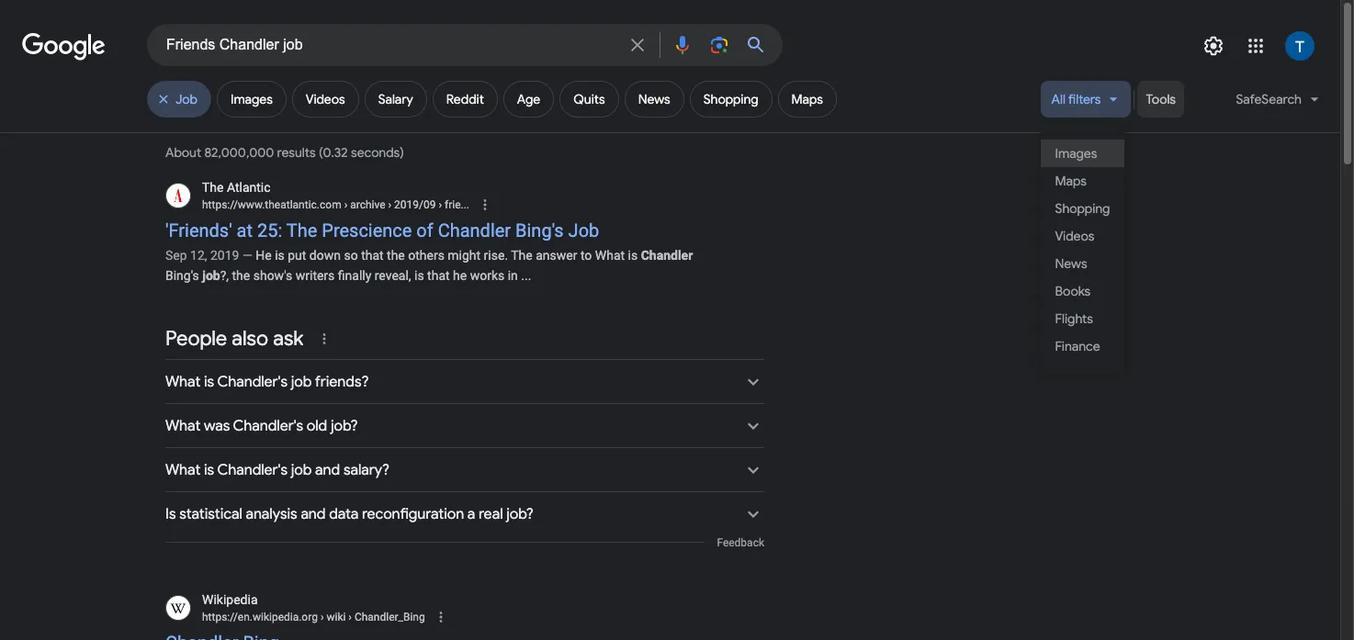 Task type: describe. For each thing, give the bounding box(es) containing it.
the inside the atlantic https://www.theatlantic.com › archive › 2019/09 › frie...
[[202, 180, 224, 195]]

he
[[256, 248, 272, 262]]

writers
[[296, 268, 335, 283]]

bing's inside sep 12, 2019 — he is put down so that the others might rise. the answer to what is chandler bing's job ?, the show's writers finally reveal, is that he works in ...
[[165, 268, 199, 283]]

people also ask
[[165, 326, 304, 351]]

1 horizontal spatial job
[[569, 219, 600, 241]]

the inside sep 12, 2019 — he is put down so that the others might rise. the answer to what is chandler bing's job ?, the show's writers finally reveal, is that he works in ...
[[511, 248, 533, 262]]

reddit link
[[433, 81, 498, 118]]

of
[[417, 219, 434, 241]]

none text field › wiki › chandler_bing
[[202, 609, 425, 626]]

wikipedia
[[202, 593, 258, 607]]

'friends' at 25: the prescience of chandler bing's job
[[165, 219, 600, 241]]

to
[[581, 248, 592, 262]]

atlantic
[[227, 180, 271, 195]]

finance
[[1056, 338, 1101, 354]]

2019/09
[[394, 199, 436, 211]]

all filters
[[1052, 91, 1102, 108]]

1 horizontal spatial images link
[[1041, 140, 1126, 167]]

rise.
[[484, 248, 508, 262]]

frie...
[[445, 199, 470, 211]]

—
[[243, 248, 253, 262]]

0 horizontal spatial news link
[[625, 81, 684, 118]]

what
[[595, 248, 625, 262]]

› left wiki
[[321, 611, 324, 624]]

add reddit element
[[447, 91, 484, 108]]

all filters button
[[1041, 81, 1132, 125]]

about
[[165, 144, 201, 161]]

age link
[[504, 81, 555, 118]]

tools button
[[1138, 81, 1185, 118]]

archive
[[350, 199, 386, 211]]

tools
[[1147, 91, 1177, 108]]

1 vertical spatial news link
[[1041, 250, 1126, 278]]

sep 12, 2019 — he is put down so that the others might rise. the answer to what is chandler bing's job ?, the show's writers finally reveal, is that he works in ...
[[165, 248, 693, 283]]

feedback
[[717, 537, 765, 549]]

job link
[[147, 81, 211, 118]]

images for top the images link
[[231, 91, 273, 108]]

news for the leftmost news link
[[639, 91, 671, 108]]

82,000,000
[[204, 144, 274, 161]]

sep
[[165, 248, 187, 262]]

all
[[1052, 91, 1066, 108]]

flights
[[1056, 310, 1094, 327]]

flights link
[[1041, 305, 1126, 333]]

shopping for right "shopping" 'link'
[[1056, 200, 1111, 216]]

images for the rightmost the images link
[[1056, 145, 1098, 161]]

2019
[[210, 248, 239, 262]]

reveal,
[[375, 268, 411, 283]]

add quits element
[[574, 91, 605, 108]]

0 horizontal spatial videos
[[306, 91, 345, 108]]

safesearch
[[1237, 91, 1303, 108]]

job
[[202, 268, 220, 283]]

in ...
[[508, 268, 532, 283]]

age
[[517, 91, 541, 108]]

25:
[[257, 219, 282, 241]]

1 horizontal spatial the
[[387, 248, 405, 262]]

search by image image
[[709, 34, 731, 56]]

add salary element
[[378, 91, 413, 108]]

might
[[448, 248, 481, 262]]

0 vertical spatial videos link
[[292, 81, 359, 118]]

› right "archive"
[[388, 199, 392, 211]]

news for the bottommost news link
[[1056, 255, 1088, 272]]

shopping for top "shopping" 'link'
[[704, 91, 759, 108]]

0 horizontal spatial chandler
[[438, 219, 511, 241]]

?,
[[220, 268, 229, 283]]

› wiki › Chandler_Bing text field
[[318, 611, 425, 624]]

0 vertical spatial bing's
[[516, 219, 564, 241]]

salary
[[378, 91, 413, 108]]

google image
[[22, 33, 107, 61]]

quits
[[574, 91, 605, 108]]

0 vertical spatial shopping link
[[690, 81, 773, 118]]

1 horizontal spatial videos link
[[1041, 222, 1126, 250]]

results
[[277, 144, 316, 161]]

at
[[237, 219, 253, 241]]

remove job element
[[176, 91, 198, 108]]

works
[[470, 268, 505, 283]]

0 vertical spatial maps link
[[778, 81, 837, 118]]



Task type: locate. For each thing, give the bounding box(es) containing it.
images link
[[217, 81, 287, 118], [1041, 140, 1126, 167]]

add age element
[[517, 91, 541, 108]]

images
[[231, 91, 273, 108], [1056, 145, 1098, 161]]

also
[[232, 326, 269, 351]]

videos link up books link
[[1041, 222, 1126, 250]]

that left he
[[428, 268, 450, 283]]

1 horizontal spatial maps
[[1056, 172, 1087, 189]]

1 horizontal spatial is
[[415, 268, 424, 283]]

0 vertical spatial videos
[[306, 91, 345, 108]]

safesearch button
[[1226, 81, 1331, 125]]

videos
[[306, 91, 345, 108], [1056, 228, 1095, 244]]

seconds)
[[351, 144, 404, 161]]

is right he
[[275, 248, 285, 262]]

1 horizontal spatial the
[[287, 219, 317, 241]]

job
[[176, 91, 198, 108], [569, 219, 600, 241]]

0 vertical spatial news
[[639, 91, 671, 108]]

news right add quits element
[[639, 91, 671, 108]]

the
[[202, 180, 224, 195], [287, 219, 317, 241], [511, 248, 533, 262]]

1 vertical spatial maps link
[[1041, 167, 1126, 195]]

https://www.theatlantic.com
[[202, 199, 342, 211]]

1 horizontal spatial images
[[1056, 145, 1098, 161]]

wiki
[[327, 611, 346, 624]]

videos link
[[292, 81, 359, 118], [1041, 222, 1126, 250]]

news inside menu
[[1056, 255, 1088, 272]]

1 vertical spatial the
[[232, 268, 250, 283]]

ask
[[273, 326, 304, 351]]

maps for the topmost maps link
[[792, 91, 823, 108]]

1 vertical spatial job
[[569, 219, 600, 241]]

books
[[1056, 283, 1091, 299]]

feedback button
[[717, 536, 765, 550]]

reddit
[[447, 91, 484, 108]]

1 vertical spatial chandler
[[641, 248, 693, 262]]

finance link
[[1041, 333, 1126, 360]]

finally
[[338, 268, 372, 283]]

none text field containing https://www.theatlantic.com
[[202, 197, 470, 213]]

chandler right what
[[641, 248, 693, 262]]

1 horizontal spatial shopping
[[1056, 200, 1111, 216]]

1 horizontal spatial videos
[[1056, 228, 1095, 244]]

0 horizontal spatial that
[[361, 248, 384, 262]]

maps
[[792, 91, 823, 108], [1056, 172, 1087, 189]]

news link up books
[[1041, 250, 1126, 278]]

none text field containing https://en.wikipedia.org
[[202, 609, 425, 626]]

chandler_bing
[[355, 611, 425, 624]]

1 vertical spatial videos
[[1056, 228, 1095, 244]]

videos up books
[[1056, 228, 1095, 244]]

1 vertical spatial videos link
[[1041, 222, 1126, 250]]

› left frie...
[[439, 199, 442, 211]]

job up the 'about'
[[176, 91, 198, 108]]

show's
[[253, 268, 293, 283]]

› left "archive"
[[344, 199, 348, 211]]

(0.32
[[319, 144, 348, 161]]

images inside menu
[[1056, 145, 1098, 161]]

news
[[639, 91, 671, 108], [1056, 255, 1088, 272]]

answer
[[536, 248, 578, 262]]

none text field for https://en.wikipedia.org
[[202, 609, 425, 626]]

1 vertical spatial images link
[[1041, 140, 1126, 167]]

people
[[165, 326, 227, 351]]

news link down search by voice image
[[625, 81, 684, 118]]

0 horizontal spatial maps link
[[778, 81, 837, 118]]

filters
[[1069, 91, 1102, 108]]

salary link
[[365, 81, 427, 118]]

menu containing images
[[1041, 125, 1126, 375]]

shopping down 'search by image'
[[704, 91, 759, 108]]

the left atlantic
[[202, 180, 224, 195]]

the up put
[[287, 219, 317, 241]]

shopping link down 'search by image'
[[690, 81, 773, 118]]

none text field › archive › 2019/09 › frie...
[[202, 197, 470, 213]]

down
[[310, 248, 341, 262]]

0 vertical spatial images
[[231, 91, 273, 108]]

images link up 82,000,000
[[217, 81, 287, 118]]

1 vertical spatial images
[[1056, 145, 1098, 161]]

0 horizontal spatial the
[[232, 268, 250, 283]]

https://en.wikipedia.org
[[202, 611, 318, 624]]

0 vertical spatial the
[[202, 180, 224, 195]]

bing's up answer
[[516, 219, 564, 241]]

the up in ...
[[511, 248, 533, 262]]

2 horizontal spatial is
[[628, 248, 638, 262]]

the right ?,
[[232, 268, 250, 283]]

shopping
[[704, 91, 759, 108], [1056, 200, 1111, 216]]

0 horizontal spatial images
[[231, 91, 273, 108]]

Search search field
[[166, 35, 616, 58]]

'friends'
[[165, 219, 232, 241]]

1 vertical spatial bing's
[[165, 268, 199, 283]]

quits link
[[560, 81, 619, 118]]

2 horizontal spatial the
[[511, 248, 533, 262]]

2 none text field from the top
[[202, 609, 425, 626]]

1 vertical spatial shopping
[[1056, 200, 1111, 216]]

is down others
[[415, 268, 424, 283]]

the up reveal,
[[387, 248, 405, 262]]

0 vertical spatial chandler
[[438, 219, 511, 241]]

shopping inside menu
[[1056, 200, 1111, 216]]

bing's down the sep
[[165, 268, 199, 283]]

prescience
[[322, 219, 412, 241]]

maps link
[[778, 81, 837, 118], [1041, 167, 1126, 195]]

None text field
[[202, 197, 470, 213], [202, 609, 425, 626]]

1 horizontal spatial chandler
[[641, 248, 693, 262]]

0 horizontal spatial news
[[639, 91, 671, 108]]

bing's
[[516, 219, 564, 241], [165, 268, 199, 283]]

›
[[344, 199, 348, 211], [388, 199, 392, 211], [439, 199, 442, 211], [321, 611, 324, 624], [349, 611, 352, 624]]

0 horizontal spatial job
[[176, 91, 198, 108]]

news up books
[[1056, 255, 1088, 272]]

1 vertical spatial the
[[287, 219, 317, 241]]

1 horizontal spatial news
[[1056, 255, 1088, 272]]

0 vertical spatial maps
[[792, 91, 823, 108]]

0 horizontal spatial images link
[[217, 81, 287, 118]]

0 horizontal spatial bing's
[[165, 268, 199, 283]]

that
[[361, 248, 384, 262], [428, 268, 450, 283]]

videos up "(0.32"
[[306, 91, 345, 108]]

images down "all filters" dropdown button
[[1056, 145, 1098, 161]]

0 horizontal spatial videos link
[[292, 81, 359, 118]]

0 vertical spatial none text field
[[202, 197, 470, 213]]

1 horizontal spatial shopping link
[[1041, 195, 1126, 222]]

1 horizontal spatial that
[[428, 268, 450, 283]]

is
[[275, 248, 285, 262], [628, 248, 638, 262], [415, 268, 424, 283]]

others
[[408, 248, 445, 262]]

books link
[[1041, 278, 1126, 305]]

shopping link up books link
[[1041, 195, 1126, 222]]

0 vertical spatial images link
[[217, 81, 287, 118]]

news link
[[625, 81, 684, 118], [1041, 250, 1126, 278]]

1 vertical spatial that
[[428, 268, 450, 283]]

0 vertical spatial job
[[176, 91, 198, 108]]

› archive › 2019/09 › frie... text field
[[342, 199, 470, 211]]

1 vertical spatial shopping link
[[1041, 195, 1126, 222]]

images link down "all filters" dropdown button
[[1041, 140, 1126, 167]]

0 horizontal spatial maps
[[792, 91, 823, 108]]

chandler
[[438, 219, 511, 241], [641, 248, 693, 262]]

0 vertical spatial news link
[[625, 81, 684, 118]]

so
[[344, 248, 358, 262]]

chandler up might
[[438, 219, 511, 241]]

0 vertical spatial the
[[387, 248, 405, 262]]

the
[[387, 248, 405, 262], [232, 268, 250, 283]]

menu
[[1041, 125, 1126, 375]]

2 vertical spatial the
[[511, 248, 533, 262]]

maps inside menu
[[1056, 172, 1087, 189]]

1 horizontal spatial news link
[[1041, 250, 1126, 278]]

about 82,000,000 results (0.32 seconds)
[[165, 144, 407, 161]]

chandler inside sep 12, 2019 — he is put down so that the others might rise. the answer to what is chandler bing's job ?, the show's writers finally reveal, is that he works in ...
[[641, 248, 693, 262]]

he
[[453, 268, 467, 283]]

0 horizontal spatial the
[[202, 180, 224, 195]]

0 vertical spatial that
[[361, 248, 384, 262]]

the atlantic https://www.theatlantic.com › archive › 2019/09 › frie...
[[202, 180, 470, 211]]

0 horizontal spatial shopping
[[704, 91, 759, 108]]

1 none text field from the top
[[202, 197, 470, 213]]

job up to
[[569, 219, 600, 241]]

none text field for atlantic
[[202, 197, 470, 213]]

None search field
[[0, 23, 783, 66]]

0 horizontal spatial shopping link
[[690, 81, 773, 118]]

0 horizontal spatial is
[[275, 248, 285, 262]]

shopping link
[[690, 81, 773, 118], [1041, 195, 1126, 222]]

0 vertical spatial shopping
[[704, 91, 759, 108]]

search by voice image
[[672, 34, 694, 56]]

1 vertical spatial maps
[[1056, 172, 1087, 189]]

is right what
[[628, 248, 638, 262]]

1 vertical spatial none text field
[[202, 609, 425, 626]]

1 horizontal spatial maps link
[[1041, 167, 1126, 195]]

that right so
[[361, 248, 384, 262]]

12,
[[190, 248, 207, 262]]

1 vertical spatial news
[[1056, 255, 1088, 272]]

maps for right maps link
[[1056, 172, 1087, 189]]

images up 82,000,000
[[231, 91, 273, 108]]

videos link up "(0.32"
[[292, 81, 359, 118]]

shopping up books link
[[1056, 200, 1111, 216]]

1 horizontal spatial bing's
[[516, 219, 564, 241]]

wikipedia https://en.wikipedia.org › wiki › chandler_bing
[[202, 593, 425, 624]]

› right wiki
[[349, 611, 352, 624]]

put
[[288, 248, 306, 262]]



Task type: vqa. For each thing, say whether or not it's contained in the screenshot.
E corresponding to St
no



